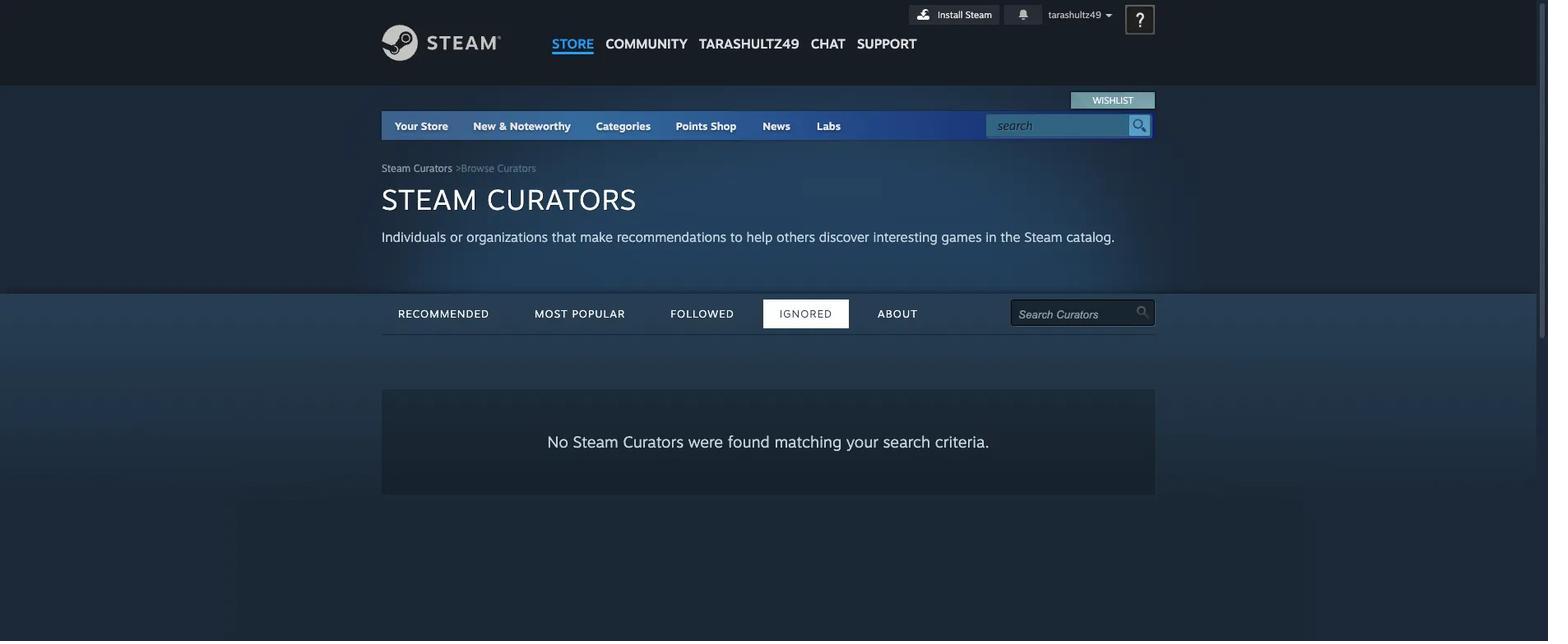 Task type: describe. For each thing, give the bounding box(es) containing it.
news
[[763, 119, 791, 132]]

curators left >
[[414, 162, 453, 174]]

noteworthy
[[510, 119, 571, 132]]

most popular link
[[518, 300, 642, 328]]

recommended link
[[382, 300, 506, 328]]

chat
[[811, 35, 846, 52]]

in
[[986, 229, 997, 245]]

browse
[[461, 162, 495, 174]]

that
[[552, 229, 576, 245]]

catalog.
[[1067, 229, 1115, 245]]

support link
[[852, 0, 923, 56]]

install steam link
[[909, 5, 1000, 25]]

install steam
[[938, 9, 993, 21]]

chat link
[[805, 0, 852, 56]]

community
[[606, 35, 688, 52]]

wishlist
[[1093, 95, 1134, 106]]

your store
[[395, 119, 448, 132]]

categories link
[[596, 119, 651, 132]]

steam curators link
[[382, 162, 453, 174]]

install
[[938, 9, 963, 21]]

tarashultz49 link
[[694, 0, 805, 60]]

no steam curators were found matching your search criteria.
[[548, 432, 990, 452]]

steam down your
[[382, 162, 411, 174]]

points shop
[[676, 119, 737, 132]]

steam right the
[[1025, 229, 1063, 245]]

curators up steam curators
[[498, 162, 536, 174]]

individuals
[[382, 229, 446, 245]]

found
[[728, 432, 770, 452]]

your store link
[[395, 119, 448, 132]]

others
[[777, 229, 816, 245]]

support
[[857, 35, 917, 52]]

interesting
[[874, 229, 938, 245]]

most popular
[[535, 307, 626, 320]]

wishlist link
[[1073, 92, 1155, 109]]

store
[[552, 35, 594, 52]]

labs
[[817, 119, 841, 132]]

to
[[731, 229, 743, 245]]

make
[[580, 229, 613, 245]]

>
[[455, 162, 461, 174]]

search text field
[[998, 115, 1126, 137]]

search
[[884, 432, 931, 452]]

points shop link
[[663, 111, 750, 140]]

&
[[499, 119, 507, 132]]



Task type: locate. For each thing, give the bounding box(es) containing it.
new
[[474, 119, 496, 132]]

0 horizontal spatial tarashultz49
[[699, 35, 800, 52]]

matching
[[775, 432, 842, 452]]

None text field
[[1019, 309, 1138, 321]]

discover
[[819, 229, 870, 245]]

1 horizontal spatial tarashultz49
[[1049, 9, 1102, 21]]

followed link
[[655, 300, 751, 328]]

ignored link
[[764, 300, 849, 328]]

labs link
[[804, 111, 854, 140]]

popular
[[572, 307, 626, 320]]

curators up the 'that'
[[487, 182, 637, 216]]

new & noteworthy
[[474, 119, 571, 132]]

1 vertical spatial tarashultz49
[[699, 35, 800, 52]]

categories
[[596, 119, 651, 132]]

steam curators > browse curators
[[382, 162, 536, 174]]

organizations
[[467, 229, 548, 245]]

help
[[747, 229, 773, 245]]

curators
[[414, 162, 453, 174], [498, 162, 536, 174], [487, 182, 637, 216], [623, 432, 684, 452]]

no
[[548, 432, 569, 452]]

0 vertical spatial tarashultz49
[[1049, 9, 1102, 21]]

shop
[[711, 119, 737, 132]]

ignored
[[780, 307, 833, 320]]

curators left the were
[[623, 432, 684, 452]]

your
[[395, 119, 418, 132]]

new & noteworthy link
[[474, 119, 571, 132]]

about link
[[862, 300, 935, 328]]

news link
[[750, 111, 804, 140]]

or
[[450, 229, 463, 245]]

games
[[942, 229, 982, 245]]

points
[[676, 119, 708, 132]]

most
[[535, 307, 568, 320]]

store link
[[546, 0, 600, 60]]

recommended
[[398, 307, 490, 320]]

recommendations
[[617, 229, 727, 245]]

steam right "install"
[[966, 9, 993, 21]]

the
[[1001, 229, 1021, 245]]

followed
[[671, 307, 735, 320]]

store
[[421, 119, 448, 132]]

None image field
[[1137, 306, 1150, 319]]

about
[[878, 307, 918, 320]]

steam curators
[[382, 182, 637, 216]]

steam right the no
[[573, 432, 619, 452]]

individuals or organizations that make recommendations to help others discover interesting games in the steam catalog.
[[382, 229, 1115, 245]]

criteria.
[[936, 432, 990, 452]]

steam down the steam curators link
[[382, 182, 478, 216]]

were
[[689, 432, 723, 452]]

tarashultz49
[[1049, 9, 1102, 21], [699, 35, 800, 52]]

community link
[[600, 0, 694, 60]]

steam inside install steam link
[[966, 9, 993, 21]]

your
[[847, 432, 879, 452]]

steam
[[966, 9, 993, 21], [382, 162, 411, 174], [382, 182, 478, 216], [1025, 229, 1063, 245], [573, 432, 619, 452]]



Task type: vqa. For each thing, say whether or not it's contained in the screenshot.
Buy Cities: Skylines II - Ultimate Edition Cart
no



